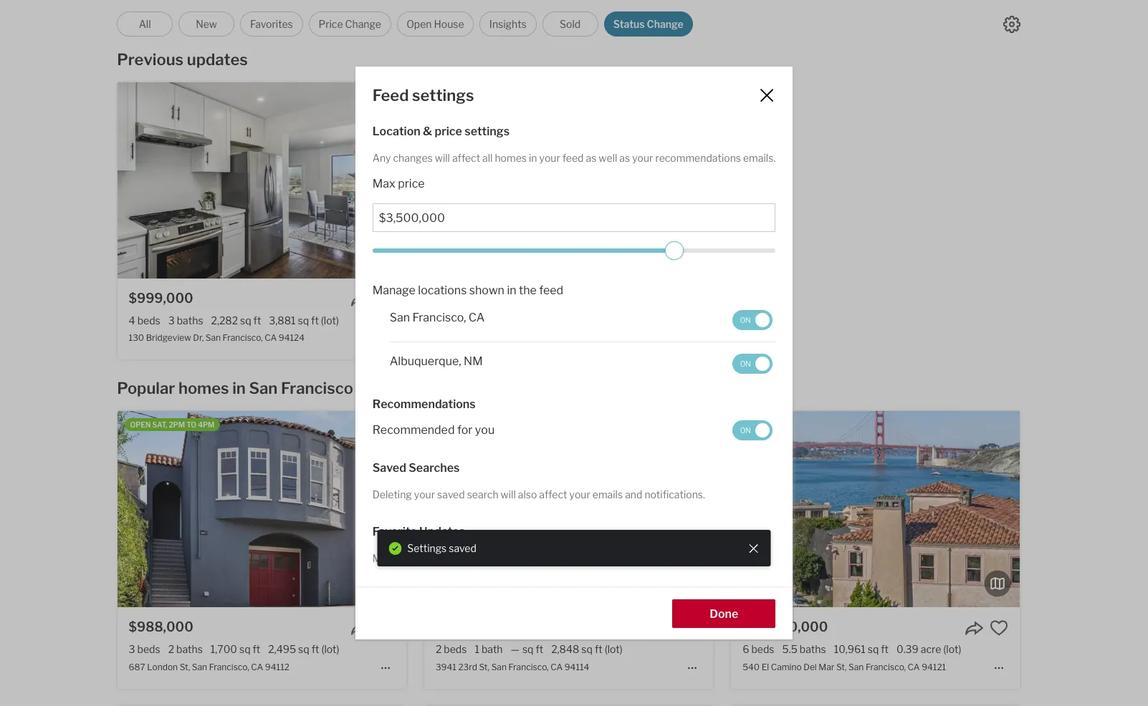 Task type: vqa. For each thing, say whether or not it's contained in the screenshot.
the 'K-'
no



Task type: locate. For each thing, give the bounding box(es) containing it.
homes up 4pm
[[178, 379, 229, 398]]

1 horizontal spatial 2
[[436, 644, 442, 656]]

sq right 2,282 on the top left of the page
[[240, 315, 251, 327]]

feed right the
[[539, 284, 563, 297]]

2 up london
[[168, 644, 174, 656]]

0 vertical spatial favorite button checkbox
[[376, 290, 395, 309]]

emails
[[593, 489, 623, 501]]

as left well
[[586, 152, 597, 164]]

price
[[435, 124, 462, 138], [398, 177, 425, 191]]

3 beds up 1847
[[436, 315, 467, 327]]

camino
[[771, 662, 802, 673]]

3 photo of 3941 23rd st, san francisco, ca 94114 image from the left
[[713, 412, 1002, 608]]

as right well
[[619, 152, 630, 164]]

albuquerque, nm
[[390, 355, 483, 368]]

3 beds for 3 baths
[[436, 315, 467, 327]]

beds up 1847
[[444, 315, 467, 327]]

0 horizontal spatial affect
[[452, 152, 480, 164]]

sq for 1,700
[[239, 644, 251, 656]]

favorite button image
[[376, 290, 395, 309], [683, 620, 702, 638]]

recommendations
[[655, 152, 741, 164]]

london
[[147, 662, 178, 673]]

94112
[[265, 662, 289, 673]]

francisco, down the 1,700
[[209, 662, 249, 673]]

beds up 3941
[[444, 644, 467, 656]]

1 3 baths from the left
[[168, 315, 203, 327]]

francisco, down 2,282 sq ft
[[223, 333, 263, 344]]

done
[[710, 608, 738, 622]]

ca down the $1,288,000
[[469, 311, 485, 325]]

feed
[[563, 152, 584, 164], [539, 284, 563, 297]]

(lot) right 2,495
[[321, 644, 339, 656]]

2 baths
[[168, 644, 203, 656]]

2 photo of 3941 23rd st, san francisco, ca 94114 image from the left
[[424, 412, 713, 608]]

2 st, from the left
[[479, 662, 490, 673]]

beds right 6
[[751, 644, 774, 656]]

1 change from the left
[[345, 18, 381, 30]]

photo of 540 el camino del mar st, san francisco, ca 94121 image
[[442, 412, 731, 608], [731, 412, 1020, 608], [1020, 412, 1148, 608]]

albuquerque,
[[390, 355, 461, 368]]

29th
[[458, 333, 477, 344]]

94124
[[279, 333, 305, 344]]

san for 130 bridgeview dr, san francisco, ca 94124
[[206, 333, 221, 344]]

1 vertical spatial price
[[398, 177, 425, 191]]

2 horizontal spatial st,
[[836, 662, 847, 673]]

3 up ave,
[[475, 315, 482, 327]]

san for 687 london st, san francisco, ca 94112
[[192, 662, 207, 673]]

1 horizontal spatial homes
[[495, 152, 527, 164]]

2 change from the left
[[647, 18, 684, 30]]

5.5
[[782, 644, 798, 656]]

baths up del
[[800, 644, 826, 656]]

3 beds up 687
[[129, 644, 160, 656]]

francisco, for 687 london st, san francisco, ca 94112
[[209, 662, 249, 673]]

1 vertical spatial saved
[[449, 542, 477, 555]]

ft for 2,848 sq ft (lot)
[[595, 644, 603, 656]]

sq for 3,881
[[298, 315, 309, 327]]

ft right "3,881"
[[311, 315, 319, 327]]

ft right 2,848
[[595, 644, 603, 656]]

1 vertical spatial 3 beds
[[129, 644, 160, 656]]

locations
[[418, 284, 467, 297]]

ft left 2,495
[[253, 644, 260, 656]]

st, right mar
[[836, 662, 847, 673]]

ave,
[[479, 333, 496, 344]]

ca down 2,848
[[551, 662, 563, 673]]

saved inside section
[[449, 542, 477, 555]]

0 vertical spatial homes
[[495, 152, 527, 164]]

to
[[186, 421, 196, 430]]

sq for 2,282
[[240, 315, 251, 327]]

1 photo of 540 el camino del mar st, san francisco, ca 94121 image from the left
[[442, 412, 731, 608]]

in left the
[[507, 284, 516, 297]]

0 horizontal spatial st,
[[180, 662, 190, 673]]

max price
[[373, 177, 425, 191]]

favorite button checkbox for $25,000,000
[[990, 620, 1009, 638]]

settings up all
[[465, 124, 510, 138]]

ft left the 0.39
[[881, 644, 889, 656]]

option group containing all
[[117, 11, 693, 37]]

san left francisco
[[249, 379, 278, 398]]

2,282 sq ft
[[211, 315, 261, 327]]

affect left all
[[452, 152, 480, 164]]

price down changes
[[398, 177, 425, 191]]

2 photo of 1847 29th ave, san francisco, ca 94122 image from the left
[[424, 82, 713, 279]]

affect
[[452, 152, 480, 164], [539, 489, 567, 501]]

1 manage from the top
[[373, 284, 416, 297]]

homes right all
[[495, 152, 527, 164]]

beds for 2,848 sq ft (lot)
[[444, 644, 467, 656]]

2 2 from the left
[[436, 644, 442, 656]]

in
[[529, 152, 537, 164], [507, 284, 516, 297], [232, 379, 246, 398]]

favorite button image left done
[[683, 620, 702, 638]]

ft for 1,700 sq ft
[[253, 644, 260, 656]]

4pm
[[198, 421, 215, 430]]

sq
[[240, 315, 251, 327], [298, 315, 309, 327], [239, 644, 251, 656], [298, 644, 309, 656], [522, 644, 534, 656], [582, 644, 593, 656], [868, 644, 879, 656]]

sq right '10,961'
[[868, 644, 879, 656]]

favorite button checkbox
[[376, 290, 395, 309], [990, 620, 1009, 638]]

beds right 4
[[137, 315, 160, 327]]

affect right also
[[539, 489, 567, 501]]

1 horizontal spatial change
[[647, 18, 684, 30]]

2pm
[[169, 421, 185, 430]]

nm
[[464, 355, 483, 368]]

0 horizontal spatial price
[[398, 177, 425, 191]]

homes
[[495, 152, 527, 164], [178, 379, 229, 398]]

3 baths
[[168, 315, 203, 327], [475, 315, 510, 327]]

Max price input text field
[[379, 211, 769, 225]]

sq for —
[[522, 644, 534, 656]]

3 beds
[[436, 315, 467, 327], [129, 644, 160, 656]]

1 photo of 687 london st, san francisco, ca 94112 image from the left
[[0, 412, 117, 608]]

open
[[130, 421, 151, 430]]

favorite button checkbox for $999,000
[[376, 290, 395, 309]]

3 beds for 2 baths
[[129, 644, 160, 656]]

0 vertical spatial will
[[435, 152, 450, 164]]

all
[[482, 152, 493, 164]]

st,
[[180, 662, 190, 673], [479, 662, 490, 673], [836, 662, 847, 673]]

3 baths up dr,
[[168, 315, 203, 327]]

23rd
[[458, 662, 477, 673]]

2 manage from the top
[[373, 553, 410, 565]]

sq up 94124
[[298, 315, 309, 327]]

in down 130 bridgeview dr, san francisco, ca 94124
[[232, 379, 246, 398]]

manage
[[373, 284, 416, 297], [373, 553, 410, 565]]

ca left 94122
[[572, 333, 584, 344]]

settings up location & price settings
[[412, 86, 474, 104]]

Insights radio
[[479, 11, 537, 37]]

0 horizontal spatial in
[[232, 379, 246, 398]]

3 up 1847
[[436, 315, 442, 327]]

or
[[479, 553, 489, 565]]

sq right 2,495
[[298, 644, 309, 656]]

130 bridgeview dr, san francisco, ca 94124
[[129, 333, 305, 344]]

94121
[[922, 662, 946, 673]]

0 horizontal spatial as
[[586, 152, 597, 164]]

del
[[804, 662, 817, 673]]

updates
[[187, 50, 248, 69]]

your down saved searches at the left bottom of the page
[[414, 489, 435, 501]]

change right price at the top of the page
[[345, 18, 381, 30]]

favorite
[[373, 525, 417, 539]]

1 horizontal spatial in
[[507, 284, 516, 297]]

3 up bridgeview
[[168, 315, 175, 327]]

house
[[434, 18, 464, 30]]

1 horizontal spatial 3 baths
[[475, 315, 510, 327]]

price right &
[[435, 124, 462, 138]]

beds for 0.39 acre (lot)
[[751, 644, 774, 656]]

0 vertical spatial 3 beds
[[436, 315, 467, 327]]

saved searches
[[373, 461, 460, 475]]

saved
[[437, 489, 465, 501], [449, 542, 477, 555]]

photo of 687 london st, san francisco, ca 94112 image
[[0, 412, 117, 608], [117, 412, 406, 608], [406, 412, 695, 608]]

3 photo of 130 bridgeview dr, san francisco, ca 94124 image from the left
[[406, 82, 695, 279]]

st, right 23rd
[[479, 662, 490, 673]]

beds up 687
[[137, 644, 160, 656]]

san down bath on the bottom of the page
[[491, 662, 507, 673]]

1 horizontal spatial st,
[[479, 662, 490, 673]]

st, for bath
[[479, 662, 490, 673]]

st, down 2 baths
[[180, 662, 190, 673]]

your
[[539, 152, 560, 164], [632, 152, 653, 164], [414, 489, 435, 501], [569, 489, 590, 501], [412, 553, 433, 565], [511, 553, 532, 565]]

change right status
[[647, 18, 684, 30]]

1 horizontal spatial will
[[501, 489, 516, 501]]

0 vertical spatial settings
[[412, 86, 474, 104]]

0 vertical spatial feed
[[563, 152, 584, 164]]

Favorites radio
[[240, 11, 303, 37]]

3 baths for 3 beds
[[475, 315, 510, 327]]

saved down searches
[[437, 489, 465, 501]]

1 horizontal spatial favorite button checkbox
[[990, 620, 1009, 638]]

$25,000,000
[[743, 620, 828, 635]]

0 horizontal spatial favorite button image
[[376, 290, 395, 309]]

1 vertical spatial feed
[[539, 284, 563, 297]]

1 vertical spatial manage
[[373, 553, 410, 565]]

in right all
[[529, 152, 537, 164]]

photo of 3941 23rd st, san francisco, ca 94114 image
[[135, 412, 424, 608], [424, 412, 713, 608], [713, 412, 1002, 608]]

popular homes in san francisco
[[117, 379, 353, 398]]

1 vertical spatial in
[[507, 284, 516, 297]]

manage left locations
[[373, 284, 416, 297]]

2 for 2 baths
[[168, 644, 174, 656]]

sq right —
[[522, 644, 534, 656]]

ca down "3,881"
[[265, 333, 277, 344]]

will down location & price settings
[[435, 152, 450, 164]]

changes
[[393, 152, 433, 164]]

0 horizontal spatial 2
[[168, 644, 174, 656]]

francisco,
[[412, 311, 466, 325], [223, 333, 263, 344], [209, 662, 249, 673], [509, 662, 549, 673], [866, 662, 906, 673]]

saved left or at the left bottom of page
[[449, 542, 477, 555]]

3 baths up ave,
[[475, 315, 510, 327]]

group
[[535, 553, 562, 565]]

san up albuquerque,
[[390, 311, 410, 325]]

3
[[168, 315, 175, 327], [436, 315, 442, 327], [475, 315, 482, 327], [129, 644, 135, 656]]

san right dr,
[[206, 333, 221, 344]]

1 vertical spatial homes
[[178, 379, 229, 398]]

$988,000
[[129, 620, 193, 635]]

manage down the favorite
[[373, 553, 410, 565]]

1 horizontal spatial 3 beds
[[436, 315, 467, 327]]

francisco, down the — sq ft
[[509, 662, 549, 673]]

ft
[[253, 315, 261, 327], [311, 315, 319, 327], [253, 644, 260, 656], [312, 644, 319, 656], [536, 644, 543, 656], [595, 644, 603, 656], [881, 644, 889, 656]]

0 vertical spatial saved
[[437, 489, 465, 501]]

beds for 3,881 sq ft (lot)
[[137, 315, 160, 327]]

0 vertical spatial favorite button image
[[376, 290, 395, 309]]

1 horizontal spatial price
[[435, 124, 462, 138]]

ft right —
[[536, 644, 543, 656]]

favorite button image up san francisco, ca
[[376, 290, 395, 309]]

baths up 687 london st, san francisco, ca 94112
[[176, 644, 203, 656]]

0 horizontal spatial 3 baths
[[168, 315, 203, 327]]

ca
[[469, 311, 485, 325], [265, 333, 277, 344], [572, 333, 584, 344], [251, 662, 263, 673], [551, 662, 563, 673], [908, 662, 920, 673]]

(lot) right 2,848
[[605, 644, 623, 656]]

0 horizontal spatial change
[[345, 18, 381, 30]]

st, for baths
[[180, 662, 190, 673]]

photo of 130 bridgeview dr, san francisco, ca 94124 image
[[0, 82, 117, 279], [117, 82, 406, 279], [406, 82, 695, 279]]

2,848 sq ft (lot)
[[551, 644, 623, 656]]

shown
[[469, 284, 505, 297]]

Status Change radio
[[604, 11, 693, 37]]

&
[[423, 124, 432, 138]]

baths up dr,
[[177, 315, 203, 327]]

3,881
[[269, 315, 296, 327]]

popular
[[117, 379, 175, 398]]

change inside price change radio
[[345, 18, 381, 30]]

1 vertical spatial favorite button image
[[683, 620, 702, 638]]

settings saved section
[[377, 530, 771, 567]]

change for status change
[[647, 18, 684, 30]]

2 horizontal spatial in
[[529, 152, 537, 164]]

will left also
[[501, 489, 516, 501]]

change inside status change option
[[647, 18, 684, 30]]

2 3 baths from the left
[[475, 315, 510, 327]]

recommendations
[[373, 398, 476, 411]]

baths
[[177, 315, 203, 327], [484, 315, 510, 327], [176, 644, 203, 656], [800, 644, 826, 656]]

2 up 3941
[[436, 644, 442, 656]]

540 el camino del mar st, san francisco, ca 94121
[[743, 662, 946, 673]]

your left well
[[539, 152, 560, 164]]

your right well
[[632, 152, 653, 164]]

3 st, from the left
[[836, 662, 847, 673]]

ft right 2,495
[[312, 644, 319, 656]]

3 baths for 4 beds
[[168, 315, 203, 327]]

2,848
[[551, 644, 579, 656]]

(lot) for 2,495 sq ft (lot)
[[321, 644, 339, 656]]

687 london st, san francisco, ca 94112
[[129, 662, 289, 673]]

540
[[743, 662, 760, 673]]

photo of 1847 29th ave, san francisco, ca 94122 image
[[135, 82, 424, 279], [424, 82, 713, 279], [713, 82, 1002, 279]]

your down favorite updates
[[412, 553, 433, 565]]

0 vertical spatial manage
[[373, 284, 416, 297]]

open sat, 2pm to 4pm
[[130, 421, 215, 430]]

mar
[[819, 662, 835, 673]]

1 horizontal spatial as
[[619, 152, 630, 164]]

1 horizontal spatial favorite button image
[[683, 620, 702, 638]]

ft left "3,881"
[[253, 315, 261, 327]]

feed left well
[[563, 152, 584, 164]]

francisco, down the 0.39
[[866, 662, 906, 673]]

sq up 94114
[[582, 644, 593, 656]]

New radio
[[179, 11, 234, 37]]

1 vertical spatial affect
[[539, 489, 567, 501]]

san for 3941 23rd st, san francisco, ca 94114
[[491, 662, 507, 673]]

0 horizontal spatial favorite button checkbox
[[376, 290, 395, 309]]

(lot) for 3,881 sq ft (lot)
[[321, 315, 339, 327]]

1 st, from the left
[[180, 662, 190, 673]]

san
[[390, 311, 410, 325], [206, 333, 221, 344], [249, 379, 278, 398], [192, 662, 207, 673], [491, 662, 507, 673], [849, 662, 864, 673]]

ca left "94112"
[[251, 662, 263, 673]]

manage for manage locations shown in the feed
[[373, 284, 416, 297]]

0 horizontal spatial 3 beds
[[129, 644, 160, 656]]

favorites link
[[433, 553, 479, 565]]

(lot) right "3,881"
[[321, 315, 339, 327]]

sq right the 1,700
[[239, 644, 251, 656]]

san down 2 baths
[[192, 662, 207, 673]]

san for popular homes in san francisco
[[249, 379, 278, 398]]

1 vertical spatial favorite button checkbox
[[990, 620, 1009, 638]]

2 beds
[[436, 644, 467, 656]]

1 2 from the left
[[168, 644, 174, 656]]

saved
[[373, 461, 406, 475]]

status change
[[613, 18, 684, 30]]

option group
[[117, 11, 693, 37]]

3941
[[436, 662, 456, 673]]

san down 10,961 sq ft
[[849, 662, 864, 673]]



Task type: describe. For each thing, give the bounding box(es) containing it.
max
[[373, 177, 395, 191]]

1,700 sq ft
[[211, 644, 260, 656]]

favorite button checkbox
[[683, 620, 702, 638]]

san francisco, ca
[[390, 311, 485, 325]]

6 beds
[[743, 644, 774, 656]]

1
[[475, 644, 479, 656]]

Price Change radio
[[309, 11, 391, 37]]

location
[[373, 124, 421, 138]]

well
[[599, 152, 617, 164]]

1 photo of 130 bridgeview dr, san francisco, ca 94124 image from the left
[[0, 82, 117, 279]]

0.39 acre (lot)
[[897, 644, 961, 656]]

3 photo of 687 london st, san francisco, ca 94112 image from the left
[[406, 412, 695, 608]]

your right edit
[[511, 553, 532, 565]]

0 vertical spatial in
[[529, 152, 537, 164]]

130
[[129, 333, 144, 344]]

settings
[[407, 542, 447, 555]]

2 photo of 687 london st, san francisco, ca 94112 image from the left
[[117, 412, 406, 608]]

recommended
[[373, 424, 455, 437]]

All radio
[[117, 11, 173, 37]]

search
[[467, 489, 499, 501]]

0 horizontal spatial will
[[435, 152, 450, 164]]

1 bath
[[475, 644, 503, 656]]

Sold radio
[[542, 11, 598, 37]]

ft for 3,881 sq ft (lot)
[[311, 315, 319, 327]]

sq for 2,495
[[298, 644, 309, 656]]

2 for 2 beds
[[436, 644, 442, 656]]

1 as from the left
[[586, 152, 597, 164]]

manage your favorites or edit your group settings.
[[373, 553, 605, 565]]

el
[[762, 662, 769, 673]]

ft for 2,495 sq ft (lot)
[[312, 644, 319, 656]]

price
[[319, 18, 343, 30]]

4
[[129, 315, 135, 327]]

new
[[196, 18, 217, 30]]

bath
[[482, 644, 503, 656]]

ca for 130 bridgeview dr, san francisco, ca 94124
[[265, 333, 277, 344]]

feed
[[373, 86, 409, 104]]

any changes will affect all homes in your feed as well as your recommendations emails.
[[373, 152, 776, 164]]

1 vertical spatial settings
[[465, 124, 510, 138]]

(lot) for 2,848 sq ft (lot)
[[605, 644, 623, 656]]

beds for 2,495 sq ft (lot)
[[137, 644, 160, 656]]

favorites
[[436, 553, 477, 565]]

all
[[139, 18, 151, 30]]

3 photo of 540 el camino del mar st, san francisco, ca 94121 image from the left
[[1020, 412, 1148, 608]]

2,495
[[268, 644, 296, 656]]

sat,
[[152, 421, 167, 430]]

ca for 1847 29th ave, san francisco, ca 94122
[[572, 333, 584, 344]]

favorite updates
[[373, 525, 465, 539]]

searches
[[409, 461, 460, 475]]

francisco, up 1847
[[412, 311, 466, 325]]

francisco
[[281, 379, 353, 398]]

baths up ave,
[[484, 315, 510, 327]]

feed settings
[[373, 86, 474, 104]]

(lot) right acre
[[943, 644, 961, 656]]

change for price change
[[345, 18, 381, 30]]

0 vertical spatial affect
[[452, 152, 480, 164]]

francisco, for 3941 23rd st, san francisco, ca 94114
[[509, 662, 549, 673]]

2 as from the left
[[619, 152, 630, 164]]

94122
[[586, 333, 611, 344]]

3 photo of 1847 29th ave, san francisco, ca 94122 image from the left
[[713, 82, 1002, 279]]

francisco, for 130 bridgeview dr, san francisco, ca 94124
[[223, 333, 263, 344]]

$999,000
[[129, 291, 193, 306]]

manage locations shown in the feed
[[373, 284, 563, 297]]

favorites
[[250, 18, 293, 30]]

Max price slider range field
[[373, 241, 776, 260]]

1 horizontal spatial affect
[[539, 489, 567, 501]]

3 up 687
[[129, 644, 135, 656]]

sq for 10,961
[[868, 644, 879, 656]]

— sq ft
[[511, 644, 543, 656]]

done button
[[673, 600, 776, 629]]

2 photo of 130 bridgeview dr, san francisco, ca 94124 image from the left
[[117, 82, 406, 279]]

ca for 687 london st, san francisco, ca 94112
[[251, 662, 263, 673]]

$1,288,000
[[436, 291, 509, 306]]

previous
[[117, 50, 184, 69]]

for
[[457, 424, 473, 437]]

2,495 sq ft (lot)
[[268, 644, 339, 656]]

the
[[519, 284, 537, 297]]

ft for — sq ft
[[536, 644, 543, 656]]

ft for 2,282 sq ft
[[253, 315, 261, 327]]

insights
[[489, 18, 527, 30]]

3941 23rd st, san francisco, ca 94114
[[436, 662, 589, 673]]

bridgeview
[[146, 333, 191, 344]]

0 vertical spatial price
[[435, 124, 462, 138]]

deleting your saved search will also affect your emails and notifications.
[[373, 489, 705, 501]]

redfin
[[437, 92, 464, 100]]

sq for 2,848
[[582, 644, 593, 656]]

3,881 sq ft (lot)
[[269, 315, 339, 327]]

price change
[[319, 18, 381, 30]]

pending
[[466, 92, 499, 100]]

Open House radio
[[397, 11, 474, 37]]

any
[[373, 152, 391, 164]]

francisco,
[[518, 333, 570, 344]]

location & price settings
[[373, 124, 510, 138]]

1 photo of 1847 29th ave, san francisco, ca 94122 image from the left
[[135, 82, 424, 279]]

open house
[[406, 18, 464, 30]]

2,282
[[211, 315, 238, 327]]

manage for manage your favorites or edit your group settings.
[[373, 553, 410, 565]]

group settings. link
[[532, 553, 605, 565]]

you
[[475, 424, 495, 437]]

baths for 2,282 sq ft
[[177, 315, 203, 327]]

0 horizontal spatial homes
[[178, 379, 229, 398]]

notifications.
[[645, 489, 705, 501]]

also
[[518, 489, 537, 501]]

san
[[498, 333, 516, 344]]

ca for 3941 23rd st, san francisco, ca 94114
[[551, 662, 563, 673]]

2 vertical spatial in
[[232, 379, 246, 398]]

baths for 1,700 sq ft
[[176, 644, 203, 656]]

1,700
[[211, 644, 237, 656]]

ft for 10,961 sq ft
[[881, 644, 889, 656]]

1 photo of 3941 23rd st, san francisco, ca 94114 image from the left
[[135, 412, 424, 608]]

edit
[[491, 553, 509, 565]]

favorite button image
[[990, 620, 1009, 638]]

acre
[[921, 644, 941, 656]]

1 vertical spatial will
[[501, 489, 516, 501]]

4 beds
[[129, 315, 160, 327]]

ca down the 0.39
[[908, 662, 920, 673]]

6
[[743, 644, 749, 656]]

10,961 sq ft
[[834, 644, 889, 656]]

94114
[[565, 662, 589, 673]]

baths for 10,961 sq ft
[[800, 644, 826, 656]]

settings.
[[564, 553, 605, 565]]

redfin pending
[[437, 92, 499, 100]]

and
[[625, 489, 642, 501]]

settings saved
[[407, 542, 477, 555]]

your left "emails" at the right bottom of the page
[[569, 489, 590, 501]]

emails.
[[743, 152, 776, 164]]

687
[[129, 662, 145, 673]]

open
[[406, 18, 432, 30]]

2 photo of 540 el camino del mar st, san francisco, ca 94121 image from the left
[[731, 412, 1020, 608]]



